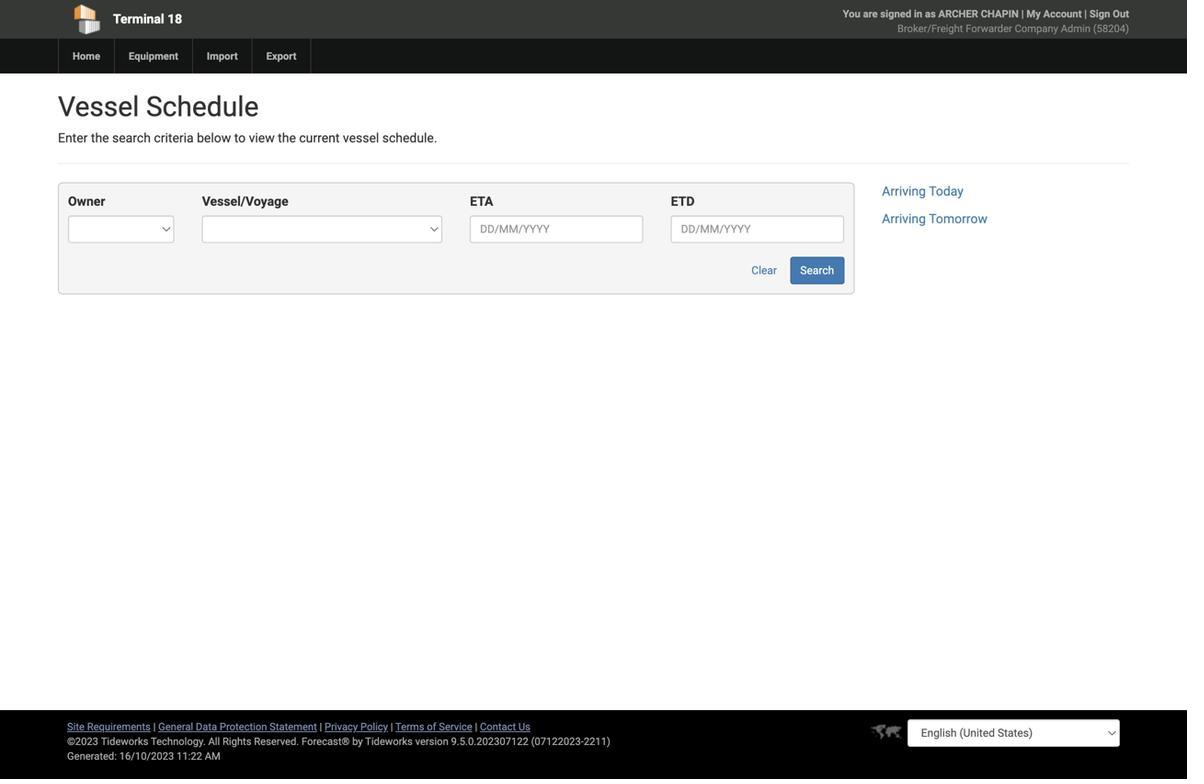 Task type: locate. For each thing, give the bounding box(es) containing it.
the right enter on the top left of the page
[[91, 131, 109, 146]]

the right view
[[278, 131, 296, 146]]

today
[[929, 184, 964, 199]]

all
[[208, 736, 220, 748]]

broker/freight
[[898, 23, 963, 34]]

terms
[[396, 722, 424, 734]]

search
[[112, 131, 151, 146]]

ETD text field
[[671, 216, 845, 243]]

forecast®
[[302, 736, 350, 748]]

arriving tomorrow
[[882, 211, 988, 227]]

terminal 18
[[113, 11, 182, 27]]

criteria
[[154, 131, 194, 146]]

arriving
[[882, 184, 926, 199], [882, 211, 926, 227]]

©2023 tideworks
[[67, 736, 148, 748]]

protection
[[220, 722, 267, 734]]

0 vertical spatial arriving
[[882, 184, 926, 199]]

site
[[67, 722, 85, 734]]

1 arriving from the top
[[882, 184, 926, 199]]

am
[[205, 751, 221, 763]]

data
[[196, 722, 217, 734]]

service
[[439, 722, 473, 734]]

terminal 18 link
[[58, 0, 488, 39]]

vessel/voyage
[[202, 194, 289, 209]]

|
[[1022, 8, 1024, 20], [1085, 8, 1087, 20], [153, 722, 156, 734], [320, 722, 322, 734], [391, 722, 393, 734], [475, 722, 478, 734]]

enter
[[58, 131, 88, 146]]

general
[[158, 722, 193, 734]]

| up the forecast®
[[320, 722, 322, 734]]

arriving down arriving today
[[882, 211, 926, 227]]

arriving today link
[[882, 184, 964, 199]]

export
[[266, 50, 297, 62]]

my
[[1027, 8, 1041, 20]]

arriving for arriving tomorrow
[[882, 211, 926, 227]]

clear button
[[742, 257, 787, 285]]

2 arriving from the top
[[882, 211, 926, 227]]

0 horizontal spatial the
[[91, 131, 109, 146]]

policy
[[361, 722, 388, 734]]

by
[[352, 736, 363, 748]]

search button
[[790, 257, 845, 285]]

| left general
[[153, 722, 156, 734]]

owner
[[68, 194, 105, 209]]

in
[[914, 8, 923, 20]]

import link
[[192, 39, 252, 74]]

site requirements | general data protection statement | privacy policy | terms of service | contact us ©2023 tideworks technology. all rights reserved. forecast® by tideworks version 9.5.0.202307122 (07122023-2211) generated: 16/10/2023 11:22 am
[[67, 722, 611, 763]]

arriving up arriving tomorrow link
[[882, 184, 926, 199]]

privacy policy link
[[325, 722, 388, 734]]

1 horizontal spatial the
[[278, 131, 296, 146]]

company
[[1015, 23, 1059, 34]]

requirements
[[87, 722, 151, 734]]

the
[[91, 131, 109, 146], [278, 131, 296, 146]]

technology.
[[151, 736, 206, 748]]

general data protection statement link
[[158, 722, 317, 734]]

| left sign
[[1085, 8, 1087, 20]]

1 the from the left
[[91, 131, 109, 146]]

contact
[[480, 722, 516, 734]]

rights
[[223, 736, 252, 748]]

as
[[925, 8, 936, 20]]

terms of service link
[[396, 722, 473, 734]]

generated:
[[67, 751, 117, 763]]

my account link
[[1027, 8, 1082, 20]]

below
[[197, 131, 231, 146]]

equipment
[[129, 50, 178, 62]]

2 the from the left
[[278, 131, 296, 146]]

tideworks
[[365, 736, 413, 748]]

vessel
[[58, 91, 139, 123]]

equipment link
[[114, 39, 192, 74]]

| left my
[[1022, 8, 1024, 20]]

to
[[234, 131, 246, 146]]

1 vertical spatial arriving
[[882, 211, 926, 227]]

2211)
[[584, 736, 611, 748]]



Task type: describe. For each thing, give the bounding box(es) containing it.
9.5.0.202307122
[[451, 736, 529, 748]]

of
[[427, 722, 436, 734]]

18
[[167, 11, 182, 27]]

home link
[[58, 39, 114, 74]]

statement
[[270, 722, 317, 734]]

privacy
[[325, 722, 358, 734]]

chapin
[[981, 8, 1019, 20]]

out
[[1113, 8, 1129, 20]]

site requirements link
[[67, 722, 151, 734]]

(07122023-
[[531, 736, 584, 748]]

11:22
[[177, 751, 202, 763]]

arriving today
[[882, 184, 964, 199]]

forwarder
[[966, 23, 1012, 34]]

admin
[[1061, 23, 1091, 34]]

export link
[[252, 39, 310, 74]]

current
[[299, 131, 340, 146]]

home
[[73, 50, 100, 62]]

signed
[[881, 8, 912, 20]]

ETA text field
[[470, 216, 644, 243]]

view
[[249, 131, 275, 146]]

16/10/2023
[[119, 751, 174, 763]]

you are signed in as archer chapin | my account | sign out broker/freight forwarder company admin (58204)
[[843, 8, 1129, 34]]

arriving tomorrow link
[[882, 211, 988, 227]]

you
[[843, 8, 861, 20]]

are
[[863, 8, 878, 20]]

import
[[207, 50, 238, 62]]

| up tideworks
[[391, 722, 393, 734]]

schedule.
[[382, 131, 437, 146]]

search
[[801, 264, 834, 277]]

| up 9.5.0.202307122
[[475, 722, 478, 734]]

schedule
[[146, 91, 259, 123]]

eta
[[470, 194, 493, 209]]

contact us link
[[480, 722, 531, 734]]

version
[[415, 736, 449, 748]]

tomorrow
[[929, 211, 988, 227]]

vessel
[[343, 131, 379, 146]]

(58204)
[[1093, 23, 1129, 34]]

account
[[1044, 8, 1082, 20]]

us
[[519, 722, 531, 734]]

arriving for arriving today
[[882, 184, 926, 199]]

sign out link
[[1090, 8, 1129, 20]]

terminal
[[113, 11, 164, 27]]

etd
[[671, 194, 695, 209]]

vessel schedule enter the search criteria below to view the current vessel schedule.
[[58, 91, 437, 146]]

reserved.
[[254, 736, 299, 748]]

archer
[[939, 8, 979, 20]]

clear
[[752, 264, 777, 277]]

sign
[[1090, 8, 1111, 20]]



Task type: vqa. For each thing, say whether or not it's contained in the screenshot.
the 17/10/2023
no



